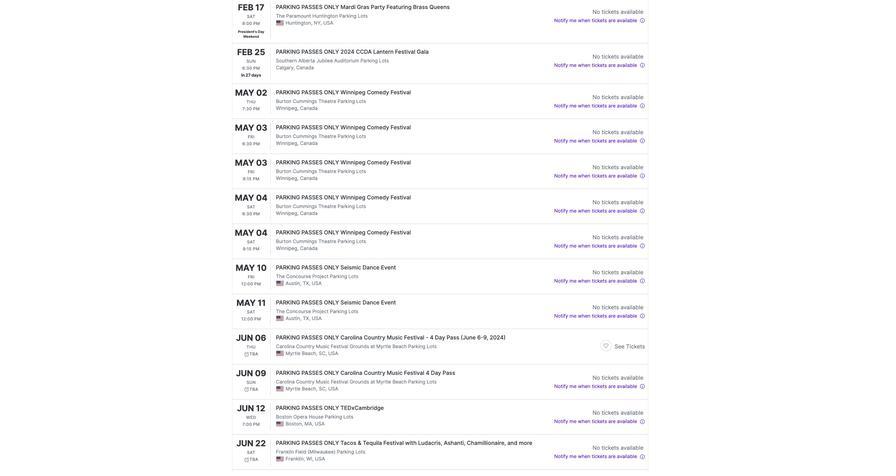 Task type: vqa. For each thing, say whether or not it's contained in the screenshot.
May 10 Event
yes



Task type: describe. For each thing, give the bounding box(es) containing it.
2024
[[341, 48, 355, 55]]

12 parking from the top
[[276, 405, 300, 412]]

comedy for may 04 sat 9:15 pm
[[367, 229, 389, 236]]

usa for feb 17
[[323, 20, 333, 26]]

are for may 02's tooltip image
[[609, 103, 616, 109]]

tequila
[[363, 440, 382, 447]]

gala
[[417, 48, 429, 55]]

06
[[255, 333, 266, 343]]

project for may 11
[[313, 309, 329, 314]]

mardi
[[341, 3, 356, 10]]

4 winnipeg from the top
[[341, 194, 366, 201]]

1 cummings from the top
[[293, 98, 317, 104]]

ma,
[[305, 421, 314, 427]]

when for fourth notify me when tickets are available button from the top of the page
[[578, 138, 591, 144]]

12 only from the top
[[324, 405, 339, 412]]

10 passes from the top
[[302, 334, 323, 341]]

no tickets available for fifth notify me when tickets are available button
[[593, 164, 644, 171]]

auditorium
[[334, 58, 359, 64]]

1 theatre from the top
[[319, 98, 336, 104]]

27
[[246, 73, 251, 78]]

1 passes from the top
[[302, 3, 323, 10]]

6 notify me when tickets are available button from the top
[[554, 206, 645, 215]]

4 cummings from the top
[[293, 203, 317, 209]]

9 parking from the top
[[276, 299, 300, 306]]

me for fourth notify me when tickets are available button from the top of the page
[[570, 138, 577, 144]]

notify me when tickets are available for seventh notify me when tickets are available button from the top of the page
[[554, 243, 637, 249]]

house
[[309, 414, 324, 420]]

jun 12 wed 7:00 pm
[[237, 404, 265, 427]]

1 parking passes only winnipeg comedy festival burton cummings theatre parking lots winnipeg, canada from the top
[[276, 89, 411, 111]]

7 notify me when tickets are available button from the top
[[554, 242, 645, 250]]

notify me when tickets are available for tenth notify me when tickets are available button
[[554, 383, 637, 389]]

6 parking from the top
[[276, 194, 300, 201]]

are for tooltip icon for 25
[[609, 62, 616, 68]]

13 parking from the top
[[276, 440, 300, 447]]

parking passes only tedxcambridge
[[276, 405, 384, 412]]

notify me when tickets are available for second notify me when tickets are available button from the top of the page
[[554, 62, 637, 68]]

tooltip image for jun 22
[[640, 454, 645, 460]]

theatre for may 04 sat 9:15 pm
[[319, 238, 336, 244]]

2024)
[[490, 334, 506, 341]]

when for 1st notify me when tickets are available button from the top of the page
[[578, 17, 591, 23]]

when for second notify me when tickets are available button from the top of the page
[[578, 62, 591, 68]]

paramount
[[286, 13, 311, 19]]

12
[[256, 404, 265, 414]]

tooltip image for may 11
[[640, 313, 645, 319]]

notify for 1st notify me when tickets are available button from the top of the page
[[554, 17, 568, 23]]

parking passes only carolina country music festival - 4 day pass (june 6-9, 2024)
[[276, 334, 506, 341]]

13 passes from the top
[[302, 440, 323, 447]]

7 only from the top
[[324, 229, 339, 236]]

parking passes only winnipeg comedy festival burton cummings theatre parking lots winnipeg, canada for may 03 fri 9:15 pm
[[276, 159, 411, 181]]

canada for sixth notify me when tickets are available button from the top of the page
[[300, 210, 318, 216]]

southern
[[276, 58, 297, 64]]

sc, for 06
[[319, 351, 327, 356]]

days
[[252, 73, 261, 78]]

thu for may
[[247, 99, 256, 104]]

9 passes from the top
[[302, 299, 323, 306]]

the paramount huntington parking lots
[[276, 13, 368, 19]]

may 03 fri 9:15 pm
[[235, 158, 267, 182]]

5 parking from the top
[[276, 159, 300, 166]]

austin, for may 10
[[286, 280, 302, 286]]

queens
[[430, 3, 450, 10]]

winnipeg for may 04 sat 9:15 pm
[[341, 229, 366, 236]]

concourse for may 10
[[286, 273, 311, 279]]

no for seventh notify me when tickets are available button from the top of the page
[[593, 234, 600, 241]]

sat for jun 22
[[247, 450, 255, 455]]

-
[[426, 334, 429, 341]]

3 parking from the top
[[276, 89, 300, 96]]

gras
[[357, 3, 370, 10]]

tooltip image for feb 17
[[640, 18, 645, 23]]

0 vertical spatial 4
[[430, 334, 434, 341]]

5 passes from the top
[[302, 159, 323, 166]]

me for tenth notify me when tickets are available button
[[570, 383, 577, 389]]

me for 11th notify me when tickets are available button from the top
[[570, 419, 577, 425]]

4 theatre from the top
[[319, 203, 336, 209]]

parking passes only seismic dance event for may 11
[[276, 299, 396, 306]]

president's
[[238, 29, 257, 34]]

parking passes only tacos & tequila festival with ludacris, ashanti, chamillionaire, and more
[[276, 440, 533, 447]]

tx, for may 11
[[303, 315, 311, 321]]

4 notify me when tickets are available button from the top
[[554, 136, 645, 145]]

huntington
[[313, 13, 338, 19]]

25
[[255, 47, 265, 57]]

day inside feb 17 sat 8:00 pm president's day weekend
[[258, 29, 264, 34]]

8 only from the top
[[324, 264, 339, 271]]

tooltip image for 25
[[640, 63, 645, 68]]

usa for jun 12
[[315, 421, 325, 427]]

no tickets available for 5th notify me when tickets are available button from the bottom
[[593, 269, 644, 276]]

jun for 06
[[236, 333, 253, 343]]

4 passes from the top
[[302, 124, 323, 131]]

are for jun 09's tooltip image
[[609, 383, 616, 389]]

04 for may 04 sat 9:15 pm
[[256, 228, 268, 238]]

may 10 fri 12:00 pm
[[236, 263, 267, 287]]

7 parking from the top
[[276, 229, 300, 236]]

8 passes from the top
[[302, 264, 323, 271]]

no for fourth notify me when tickets are available button from the bottom
[[593, 304, 600, 311]]

huntington, ny, usa
[[286, 20, 333, 26]]

grounds for jun 09
[[350, 379, 369, 385]]

3 us national flag image from the top
[[276, 422, 284, 427]]

11 notify me when tickets are available button from the top
[[554, 417, 645, 426]]

1 vertical spatial day
[[435, 334, 445, 341]]

(june
[[461, 334, 476, 341]]

3 tooltip image from the top
[[640, 208, 645, 214]]

weekend
[[243, 34, 259, 39]]

no tickets available for tenth notify me when tickets are available button
[[593, 374, 644, 381]]

&
[[358, 440, 362, 447]]

4 parking from the top
[[276, 124, 300, 131]]

comedy for may 03 fri 6:30 pm
[[367, 124, 389, 131]]

parking passes only mardi gras party featuring brass queens
[[276, 3, 450, 10]]

may for may 03 fri 9:15 pm
[[235, 158, 254, 168]]

me for first notify me when tickets are available button from the bottom
[[570, 454, 577, 460]]

may 11 sat 12:00 pm
[[237, 298, 266, 322]]

winnipeg, for may 03 fri 9:15 pm
[[276, 175, 299, 181]]

no tickets available for fourth notify me when tickets are available button from the top of the page
[[593, 129, 644, 136]]

pm for may 04 sat 9:15 pm
[[253, 246, 260, 252]]

sc, for 09
[[319, 386, 327, 392]]

10 parking from the top
[[276, 334, 300, 341]]

tba for 09
[[250, 387, 258, 392]]

me for third notify me when tickets are available button from the top of the page
[[570, 103, 577, 109]]

notify for fourth notify me when tickets are available button from the bottom
[[554, 313, 568, 319]]

boston
[[276, 414, 292, 420]]

11 parking from the top
[[276, 370, 300, 376]]

parking passes only carolina country music festival 4 day pass
[[276, 370, 455, 376]]

comedy for may 03 fri 9:15 pm
[[367, 159, 389, 166]]

3 passes from the top
[[302, 89, 323, 96]]

canada inside parking passes only 2024 ccda lantern festival gala southern alberta jubilee auditorium parking lots calgary, canada
[[296, 65, 314, 70]]

6-
[[477, 334, 484, 341]]

usa for jun 22
[[315, 456, 325, 462]]

no for 5th notify me when tickets are available button from the bottom
[[593, 269, 600, 276]]

opera
[[294, 414, 308, 420]]

9,
[[484, 334, 488, 341]]

ludacris,
[[418, 440, 443, 447]]

notify me when tickets are available for fourth notify me when tickets are available button from the top of the page
[[554, 138, 637, 144]]

6 passes from the top
[[302, 194, 323, 201]]

jun for 09
[[236, 368, 253, 379]]

notify me when tickets are available for sixth notify me when tickets are available button from the top of the page
[[554, 208, 637, 214]]

11 only from the top
[[324, 370, 339, 376]]

franklin,
[[286, 456, 305, 462]]

sat inside the may 11 sat 12:00 pm
[[247, 310, 255, 315]]

and
[[508, 440, 518, 447]]

pm for may 02 thu 7:30 pm
[[253, 106, 260, 111]]

are for tooltip image related to may 03
[[609, 138, 616, 144]]

may for may 02 thu 7:30 pm
[[235, 88, 254, 98]]

6 only from the top
[[324, 194, 339, 201]]

when for third notify me when tickets are available button from the top of the page
[[578, 103, 591, 109]]

4 comedy from the top
[[367, 194, 389, 201]]

tooltip image for may 02
[[640, 103, 645, 109]]

more
[[519, 440, 533, 447]]

may 02 thu 7:30 pm
[[235, 88, 267, 111]]

8 notify me when tickets are available button from the top
[[554, 277, 645, 285]]

13 only from the top
[[324, 440, 339, 447]]

1 comedy from the top
[[367, 89, 389, 96]]

4 parking passes only winnipeg comedy festival burton cummings theatre parking lots winnipeg, canada from the top
[[276, 194, 411, 216]]

3 notify me when tickets are available button from the top
[[554, 101, 645, 110]]

no for 11th notify me when tickets are available button from the top
[[593, 410, 600, 417]]

winnipeg for may 03 fri 9:15 pm
[[341, 159, 366, 166]]

the concourse project parking lots for may 11
[[276, 309, 359, 314]]

sun for feb
[[247, 59, 256, 64]]

parking passes only winnipeg comedy festival burton cummings theatre parking lots winnipeg, canada for may 03 fri 6:30 pm
[[276, 124, 411, 146]]

are for 2nd tooltip icon from the bottom of the page
[[609, 208, 616, 214]]

boston opera house parking lots
[[276, 414, 353, 420]]

tacos
[[341, 440, 357, 447]]

22
[[255, 439, 266, 449]]

may for may 11 sat 12:00 pm
[[237, 298, 256, 308]]

1 winnipeg from the top
[[341, 89, 366, 96]]

9 notify me when tickets are available button from the top
[[554, 312, 645, 320]]

parking passes only seismic dance event for may 10
[[276, 264, 396, 271]]

boston,
[[286, 421, 303, 427]]

jubilee
[[317, 58, 333, 64]]

5 only from the top
[[324, 159, 339, 166]]

1 vertical spatial pass
[[443, 370, 455, 376]]

10
[[257, 263, 267, 273]]

3 only from the top
[[324, 89, 339, 96]]

1 parking from the top
[[276, 3, 300, 10]]

wi,
[[307, 456, 314, 462]]

12 passes from the top
[[302, 405, 323, 412]]

jun 06 thu
[[236, 333, 266, 350]]

austin, tx, usa for may 10
[[286, 280, 322, 286]]

lots inside parking passes only 2024 ccda lantern festival gala southern alberta jubilee auditorium parking lots calgary, canada
[[379, 58, 389, 64]]

notify me when tickets are available for third notify me when tickets are available button from the top of the page
[[554, 103, 637, 109]]

calgary,
[[276, 65, 295, 70]]

9:15 for 03
[[243, 176, 252, 182]]

feb 17 sat 8:00 pm president's day weekend
[[238, 2, 264, 39]]

canada for third notify me when tickets are available button from the top of the page
[[300, 105, 318, 111]]

1 winnipeg, from the top
[[276, 105, 299, 111]]

4 burton from the top
[[276, 203, 292, 209]]

notify for tenth notify me when tickets are available button
[[554, 383, 568, 389]]

ashanti,
[[444, 440, 466, 447]]

9 only from the top
[[324, 299, 339, 306]]

tedxcambridge
[[341, 405, 384, 412]]

me for 1st notify me when tickets are available button from the top of the page
[[570, 17, 577, 23]]

7:00
[[243, 422, 252, 427]]

1 only from the top
[[324, 3, 339, 10]]

12 notify me when tickets are available button from the top
[[554, 452, 645, 461]]

pm for feb 25 sun 6:30 pm in 27 days
[[253, 66, 260, 71]]

5 notify me when tickets are available button from the top
[[554, 171, 645, 180]]



Task type: locate. For each thing, give the bounding box(es) containing it.
may inside the may 11 sat 12:00 pm
[[237, 298, 256, 308]]

fri for may 03 fri 9:15 pm
[[248, 169, 255, 175]]

fri inside may 10 fri 12:00 pm
[[248, 275, 255, 280]]

0 vertical spatial sc,
[[319, 351, 327, 356]]

9:15 for 04
[[243, 246, 252, 252]]

1 vertical spatial austin, tx, usa
[[286, 315, 322, 321]]

10 only from the top
[[324, 334, 339, 341]]

1 tx, from the top
[[303, 280, 311, 286]]

fri inside may 03 fri 6:30 pm
[[248, 134, 255, 140]]

0 vertical spatial dance
[[363, 264, 380, 271]]

fri up may 04 sat 6:30 pm
[[248, 169, 255, 175]]

us national flag image for 17
[[276, 20, 284, 26]]

1 vertical spatial beach,
[[302, 386, 318, 392]]

me for fourth notify me when tickets are available button from the bottom
[[570, 313, 577, 319]]

may down may 03 fri 9:15 pm
[[235, 193, 254, 203]]

project
[[313, 273, 329, 279], [313, 309, 329, 314]]

burton right may 03 fri 6:30 pm
[[276, 133, 292, 139]]

seismic for may 10
[[341, 264, 361, 271]]

burton for may 04 sat 9:15 pm
[[276, 238, 292, 244]]

pm up may 04 sat 9:15 pm
[[253, 211, 260, 217]]

may down may 04 sat 6:30 pm
[[235, 228, 254, 238]]

austin, for may 11
[[286, 315, 302, 321]]

pm inside may 02 thu 7:30 pm
[[253, 106, 260, 111]]

9:15 up may 04 sat 6:30 pm
[[243, 176, 252, 182]]

at down parking passes only carolina country music festival 4 day pass
[[371, 379, 375, 385]]

may inside may 02 thu 7:30 pm
[[235, 88, 254, 98]]

5 burton from the top
[[276, 238, 292, 244]]

when for fourth notify me when tickets are available button from the bottom
[[578, 313, 591, 319]]

burton right may 03 fri 9:15 pm
[[276, 168, 292, 174]]

12:00 up the may 11 sat 12:00 pm
[[241, 281, 253, 287]]

may down may 03 fri 6:30 pm
[[235, 158, 254, 168]]

1 tooltip image from the top
[[640, 63, 645, 68]]

thu up 7:30
[[247, 99, 256, 104]]

1 vertical spatial myrtle beach, sc, usa
[[286, 386, 338, 392]]

0 vertical spatial thu
[[247, 99, 256, 104]]

sat up 8:00
[[247, 14, 255, 19]]

11 no from the top
[[593, 410, 600, 417]]

10 notify from the top
[[554, 383, 568, 389]]

09
[[255, 368, 266, 379]]

project for may 10
[[313, 273, 329, 279]]

notify
[[554, 17, 568, 23], [554, 62, 568, 68], [554, 103, 568, 109], [554, 138, 568, 144], [554, 173, 568, 179], [554, 208, 568, 214], [554, 243, 568, 249], [554, 278, 568, 284], [554, 313, 568, 319], [554, 383, 568, 389], [554, 419, 568, 425], [554, 454, 568, 460]]

beach
[[393, 344, 407, 349], [393, 379, 407, 385]]

1 vertical spatial grounds
[[350, 379, 369, 385]]

12:00 inside may 10 fri 12:00 pm
[[241, 281, 253, 287]]

8 when from the top
[[578, 278, 591, 284]]

6 me from the top
[[570, 208, 577, 214]]

tickets
[[602, 8, 619, 15], [592, 17, 607, 23], [602, 53, 619, 60], [592, 62, 607, 68], [602, 94, 619, 101], [592, 103, 607, 109], [602, 129, 619, 136], [592, 138, 607, 144], [602, 164, 619, 171], [592, 173, 607, 179], [602, 199, 619, 206], [592, 208, 607, 214], [602, 234, 619, 241], [592, 243, 607, 249], [602, 269, 619, 276], [592, 278, 607, 284], [602, 304, 619, 311], [592, 313, 607, 319], [602, 374, 619, 381], [592, 383, 607, 389], [602, 410, 619, 417], [592, 419, 607, 425], [602, 445, 619, 452], [592, 454, 607, 460]]

2 tx, from the top
[[303, 315, 311, 321]]

pm for jun 12 wed 7:00 pm
[[253, 422, 260, 427]]

at
[[371, 344, 375, 349], [371, 379, 375, 385]]

1 12:00 from the top
[[241, 281, 253, 287]]

when for seventh notify me when tickets are available button from the top of the page
[[578, 243, 591, 249]]

alberta
[[298, 58, 315, 64]]

0 vertical spatial myrtle beach, sc, usa
[[286, 351, 338, 356]]

concourse for may 11
[[286, 309, 311, 314]]

pm down wed
[[253, 422, 260, 427]]

burton right may 04 sat 6:30 pm
[[276, 203, 292, 209]]

when for 5th notify me when tickets are available button from the bottom
[[578, 278, 591, 284]]

jun 22 sat
[[237, 439, 266, 455]]

with
[[405, 440, 417, 447]]

notify for second notify me when tickets are available button from the top of the page
[[554, 62, 568, 68]]

1 sun from the top
[[247, 59, 256, 64]]

2 concourse from the top
[[286, 309, 311, 314]]

11 passes from the top
[[302, 370, 323, 376]]

10 me from the top
[[570, 383, 577, 389]]

6:30 inside may 03 fri 6:30 pm
[[242, 141, 252, 146]]

see tickets
[[615, 343, 645, 350]]

burton
[[276, 98, 292, 104], [276, 133, 292, 139], [276, 168, 292, 174], [276, 203, 292, 209], [276, 238, 292, 244]]

pm down 11
[[254, 317, 261, 322]]

seismic for may 11
[[341, 299, 361, 306]]

when for sixth notify me when tickets are available button from the top of the page
[[578, 208, 591, 214]]

tx, for may 10
[[303, 280, 311, 286]]

no tickets available for fourth notify me when tickets are available button from the bottom
[[593, 304, 644, 311]]

12:00 inside the may 11 sat 12:00 pm
[[241, 317, 253, 322]]

feb 25 sun 6:30 pm in 27 days
[[237, 47, 265, 78]]

pm for may 11 sat 12:00 pm
[[254, 317, 261, 322]]

notify me when tickets are available for fifth notify me when tickets are available button
[[554, 173, 637, 179]]

0 horizontal spatial 4
[[426, 370, 430, 376]]

winnipeg
[[341, 89, 366, 96], [341, 124, 366, 131], [341, 159, 366, 166], [341, 194, 366, 201], [341, 229, 366, 236]]

1 03 from the top
[[256, 123, 267, 133]]

notify me when tickets are available for fourth notify me when tickets are available button from the bottom
[[554, 313, 637, 319]]

1 vertical spatial 6:30
[[242, 141, 252, 146]]

beach,
[[302, 351, 318, 356], [302, 386, 318, 392]]

no tickets available for 1st notify me when tickets are available button from the top of the page
[[593, 8, 644, 15]]

3 notify from the top
[[554, 103, 568, 109]]

may 04 sat 6:30 pm
[[235, 193, 268, 217]]

5 cummings from the top
[[293, 238, 317, 244]]

featuring
[[387, 3, 412, 10]]

notify me when tickets are available for 5th notify me when tickets are available button from the bottom
[[554, 278, 637, 284]]

0 vertical spatial 12:00
[[241, 281, 253, 287]]

3 cummings from the top
[[293, 168, 317, 174]]

tba down "jun 06 thu"
[[250, 352, 258, 357]]

0 vertical spatial the concourse project parking lots
[[276, 273, 359, 279]]

sat for may 04
[[247, 239, 255, 245]]

parking
[[276, 3, 300, 10], [276, 48, 300, 55], [276, 89, 300, 96], [276, 124, 300, 131], [276, 159, 300, 166], [276, 194, 300, 201], [276, 229, 300, 236], [276, 264, 300, 271], [276, 299, 300, 306], [276, 334, 300, 341], [276, 370, 300, 376], [276, 405, 300, 412], [276, 440, 300, 447]]

sun down 09
[[247, 380, 256, 385]]

may inside may 04 sat 6:30 pm
[[235, 193, 254, 203]]

7:30
[[243, 106, 252, 111]]

03 inside may 03 fri 9:15 pm
[[256, 158, 267, 168]]

0 vertical spatial 04
[[256, 193, 268, 203]]

9:15 up may 10 fri 12:00 pm
[[243, 246, 252, 252]]

03 down may 02 thu 7:30 pm
[[256, 123, 267, 133]]

pm inside may 04 sat 6:30 pm
[[253, 211, 260, 217]]

jun
[[236, 333, 253, 343], [236, 368, 253, 379], [237, 404, 254, 414], [237, 439, 254, 449]]

jun for 12
[[237, 404, 254, 414]]

2 the concourse project parking lots from the top
[[276, 309, 359, 314]]

pm up days
[[253, 66, 260, 71]]

04 inside may 04 sat 9:15 pm
[[256, 228, 268, 238]]

concourse
[[286, 273, 311, 279], [286, 309, 311, 314]]

4 only from the top
[[324, 124, 339, 131]]

pm right 7:30
[[253, 106, 260, 111]]

2 vertical spatial the
[[276, 309, 285, 314]]

may inside may 03 fri 6:30 pm
[[235, 123, 254, 133]]

2 parking from the top
[[276, 48, 300, 55]]

12 no tickets available from the top
[[593, 445, 644, 452]]

3 notify me when tickets are available from the top
[[554, 103, 637, 109]]

festival
[[395, 48, 416, 55], [391, 89, 411, 96], [391, 124, 411, 131], [391, 159, 411, 166], [391, 194, 411, 201], [391, 229, 411, 236], [404, 334, 425, 341], [331, 344, 348, 349], [404, 370, 425, 376], [331, 379, 348, 385], [384, 440, 404, 447]]

only inside parking passes only 2024 ccda lantern festival gala southern alberta jubilee auditorium parking lots calgary, canada
[[324, 48, 339, 55]]

1 seismic from the top
[[341, 264, 361, 271]]

6:30 up 27
[[242, 66, 252, 71]]

1 vertical spatial feb
[[237, 47, 253, 57]]

may
[[235, 88, 254, 98], [235, 123, 254, 133], [235, 158, 254, 168], [235, 193, 254, 203], [235, 228, 254, 238], [236, 263, 255, 273], [237, 298, 256, 308]]

0 vertical spatial feb
[[238, 2, 254, 12]]

7 me from the top
[[570, 243, 577, 249]]

1 vertical spatial dance
[[363, 299, 380, 306]]

me for second notify me when tickets are available button from the top of the page
[[570, 62, 577, 68]]

dance
[[363, 264, 380, 271], [363, 299, 380, 306]]

beach for 06
[[393, 344, 407, 349]]

6:30 inside may 04 sat 6:30 pm
[[242, 211, 252, 217]]

wed
[[246, 415, 256, 420]]

3 theatre from the top
[[319, 168, 336, 174]]

3 6:30 from the top
[[242, 211, 252, 217]]

jun inside jun 22 sat
[[237, 439, 254, 449]]

1 when from the top
[[578, 17, 591, 23]]

us national flag image right may 10 fri 12:00 pm
[[276, 281, 284, 286]]

canada for fourth notify me when tickets are available button from the top of the page
[[300, 140, 318, 146]]

4 notify from the top
[[554, 138, 568, 144]]

pm down the 10
[[254, 281, 261, 287]]

1 vertical spatial thu
[[247, 345, 256, 350]]

the concourse project parking lots for may 10
[[276, 273, 359, 279]]

no for first notify me when tickets are available button from the bottom
[[593, 445, 600, 452]]

sat inside jun 22 sat
[[247, 450, 255, 455]]

fri inside may 03 fri 9:15 pm
[[248, 169, 255, 175]]

may 04 sat 9:15 pm
[[235, 228, 268, 252]]

usa for may 10
[[312, 280, 322, 286]]

sat inside may 04 sat 9:15 pm
[[247, 239, 255, 245]]

cummings for may 04 sat 9:15 pm
[[293, 238, 317, 244]]

11 me from the top
[[570, 419, 577, 425]]

may up 7:30
[[235, 88, 254, 98]]

1 the from the top
[[276, 13, 285, 19]]

1 sat from the top
[[247, 14, 255, 19]]

may left 11
[[237, 298, 256, 308]]

feb for feb 17
[[238, 2, 254, 12]]

12 notify me when tickets are available from the top
[[554, 454, 637, 460]]

pm inside feb 17 sat 8:00 pm president's day weekend
[[253, 21, 260, 26]]

7 passes from the top
[[302, 229, 323, 236]]

1 vertical spatial carolina country music festival grounds at myrtle beach parking lots
[[276, 379, 437, 385]]

1 parking passes only seismic dance event from the top
[[276, 264, 396, 271]]

1 vertical spatial tba
[[250, 387, 258, 392]]

1 vertical spatial tx,
[[303, 315, 311, 321]]

2 when from the top
[[578, 62, 591, 68]]

sat down 7:00 in the bottom left of the page
[[247, 450, 255, 455]]

thu inside may 02 thu 7:30 pm
[[247, 99, 256, 104]]

6:30 for feb 25
[[242, 66, 252, 71]]

0 vertical spatial beach,
[[302, 351, 318, 356]]

pm for may 04 sat 6:30 pm
[[253, 211, 260, 217]]

6:30 up may 04 sat 9:15 pm
[[242, 211, 252, 217]]

jun left 09
[[236, 368, 253, 379]]

0 vertical spatial 6:30
[[242, 66, 252, 71]]

notify for fifth notify me when tickets are available button
[[554, 173, 568, 179]]

0 vertical spatial day
[[258, 29, 264, 34]]

are for 03's tooltip icon
[[609, 173, 616, 179]]

1 vertical spatial parking passes only seismic dance event
[[276, 299, 396, 306]]

jun inside jun 09 sun
[[236, 368, 253, 379]]

pm inside may 10 fri 12:00 pm
[[254, 281, 261, 287]]

canada for fifth notify me when tickets are available button
[[300, 175, 318, 181]]

no for sixth notify me when tickets are available button from the top of the page
[[593, 199, 600, 206]]

17
[[255, 2, 264, 12]]

5 no from the top
[[593, 164, 600, 171]]

notify for third notify me when tickets are available button from the top of the page
[[554, 103, 568, 109]]

5 no tickets available from the top
[[593, 164, 644, 171]]

fri up the may 11 sat 12:00 pm
[[248, 275, 255, 280]]

carolina country music festival grounds at myrtle beach parking lots down parking passes only carolina country music festival 4 day pass
[[276, 379, 437, 385]]

9 when from the top
[[578, 313, 591, 319]]

tba down jun 09 sun
[[250, 387, 258, 392]]

jun 09 sun
[[236, 368, 266, 385]]

dance for may 11
[[363, 299, 380, 306]]

3 the from the top
[[276, 309, 285, 314]]

notify for 11th notify me when tickets are available button from the top
[[554, 419, 568, 425]]

sun inside feb 25 sun 6:30 pm in 27 days
[[247, 59, 256, 64]]

notify for 5th notify me when tickets are available button from the bottom
[[554, 278, 568, 284]]

are for tooltip image related to jun 22
[[609, 454, 616, 460]]

2 vertical spatial day
[[431, 370, 441, 376]]

0 vertical spatial us national flag image
[[276, 20, 284, 26]]

sat up 06 on the left of page
[[247, 310, 255, 315]]

5 comedy from the top
[[367, 229, 389, 236]]

may for may 03 fri 6:30 pm
[[235, 123, 254, 133]]

feb inside feb 25 sun 6:30 pm in 27 days
[[237, 47, 253, 57]]

tba for 06
[[250, 352, 258, 357]]

winnipeg, for may 03 fri 6:30 pm
[[276, 140, 299, 146]]

us national flag image
[[276, 281, 284, 286], [276, 386, 284, 392], [276, 422, 284, 427], [276, 457, 284, 462]]

jun inside jun 12 wed 7:00 pm
[[237, 404, 254, 414]]

no for fifth notify me when tickets are available button
[[593, 164, 600, 171]]

0 vertical spatial tba
[[250, 352, 258, 357]]

grounds down parking passes only carolina country music festival 4 day pass
[[350, 379, 369, 385]]

1 vertical spatial concourse
[[286, 309, 311, 314]]

festival inside parking passes only 2024 ccda lantern festival gala southern alberta jubilee auditorium parking lots calgary, canada
[[395, 48, 416, 55]]

6:30 inside feb 25 sun 6:30 pm in 27 days
[[242, 66, 252, 71]]

6 tooltip image from the top
[[640, 384, 645, 389]]

9:15 inside may 04 sat 9:15 pm
[[243, 246, 252, 252]]

1 vertical spatial fri
[[248, 169, 255, 175]]

1 vertical spatial sc,
[[319, 386, 327, 392]]

no tickets available for seventh notify me when tickets are available button from the top of the page
[[593, 234, 644, 241]]

only
[[324, 3, 339, 10], [324, 48, 339, 55], [324, 89, 339, 96], [324, 124, 339, 131], [324, 159, 339, 166], [324, 194, 339, 201], [324, 229, 339, 236], [324, 264, 339, 271], [324, 299, 339, 306], [324, 334, 339, 341], [324, 370, 339, 376], [324, 405, 339, 412], [324, 440, 339, 447]]

8:00
[[242, 21, 252, 26]]

party
[[371, 3, 385, 10]]

2 at from the top
[[371, 379, 375, 385]]

ny,
[[314, 20, 322, 26]]

12:00
[[241, 281, 253, 287], [241, 317, 253, 322]]

thu inside "jun 06 thu"
[[247, 345, 256, 350]]

4 winnipeg, from the top
[[276, 210, 299, 216]]

10 no tickets available from the top
[[593, 374, 644, 381]]

1 vertical spatial project
[[313, 309, 329, 314]]

3 no from the top
[[593, 94, 600, 101]]

sun inside jun 09 sun
[[247, 380, 256, 385]]

austin, tx, usa
[[286, 280, 322, 286], [286, 315, 322, 321]]

event
[[381, 264, 396, 271], [381, 299, 396, 306]]

1 vertical spatial sun
[[247, 380, 256, 385]]

1 6:30 from the top
[[242, 66, 252, 71]]

8 no from the top
[[593, 269, 600, 276]]

me
[[570, 17, 577, 23], [570, 62, 577, 68], [570, 103, 577, 109], [570, 138, 577, 144], [570, 173, 577, 179], [570, 208, 577, 214], [570, 243, 577, 249], [570, 278, 577, 284], [570, 313, 577, 319], [570, 383, 577, 389], [570, 419, 577, 425], [570, 454, 577, 460]]

pm inside may 03 fri 9:15 pm
[[253, 176, 260, 182]]

2 vertical spatial 6:30
[[242, 211, 252, 217]]

0 vertical spatial project
[[313, 273, 329, 279]]

0 vertical spatial parking passes only seismic dance event
[[276, 264, 396, 271]]

3 sat from the top
[[247, 239, 255, 245]]

us national flag image for 10
[[276, 281, 284, 286]]

2 vertical spatial us national flag image
[[276, 351, 284, 356]]

1 vertical spatial beach
[[393, 379, 407, 385]]

me for 5th notify me when tickets are available button from the bottom
[[570, 278, 577, 284]]

0 vertical spatial sun
[[247, 59, 256, 64]]

tooltip image
[[640, 18, 645, 23], [640, 103, 645, 109], [640, 138, 645, 144], [640, 243, 645, 249], [640, 313, 645, 319], [640, 384, 645, 389], [640, 419, 645, 425], [640, 454, 645, 460]]

myrtle beach, sc, usa
[[286, 351, 338, 356], [286, 386, 338, 392]]

lots
[[358, 13, 368, 19], [379, 58, 389, 64], [356, 98, 366, 104], [356, 133, 366, 139], [356, 168, 366, 174], [356, 203, 366, 209], [356, 238, 366, 244], [349, 273, 359, 279], [349, 309, 359, 314], [427, 344, 437, 349], [427, 379, 437, 385], [344, 414, 353, 420], [356, 449, 366, 455]]

passes inside parking passes only 2024 ccda lantern festival gala southern alberta jubilee auditorium parking lots calgary, canada
[[302, 48, 323, 55]]

thu down 06 on the left of page
[[247, 345, 256, 350]]

1 vertical spatial 03
[[256, 158, 267, 168]]

pm right 8:00
[[253, 21, 260, 26]]

02
[[256, 88, 267, 98]]

1 vertical spatial 9:15
[[243, 246, 252, 252]]

6:30
[[242, 66, 252, 71], [242, 141, 252, 146], [242, 211, 252, 217]]

tickets
[[626, 343, 645, 350]]

1 vertical spatial event
[[381, 299, 396, 306]]

pm inside jun 12 wed 7:00 pm
[[253, 422, 260, 427]]

pm inside may 04 sat 9:15 pm
[[253, 246, 260, 252]]

ccda
[[356, 48, 372, 55]]

pm inside the may 11 sat 12:00 pm
[[254, 317, 261, 322]]

sc,
[[319, 351, 327, 356], [319, 386, 327, 392]]

no tickets available for first notify me when tickets are available button from the bottom
[[593, 445, 644, 452]]

8 parking from the top
[[276, 264, 300, 271]]

pm up may 04 sat 6:30 pm
[[253, 176, 260, 182]]

us national flag image down boston
[[276, 422, 284, 427]]

10 notify me when tickets are available from the top
[[554, 383, 637, 389]]

5 me from the top
[[570, 173, 577, 179]]

sat for feb 17
[[247, 14, 255, 19]]

12:00 up "jun 06 thu"
[[241, 317, 253, 322]]

boston, ma, usa
[[286, 421, 325, 427]]

2 sc, from the top
[[319, 386, 327, 392]]

beach, for 09
[[302, 386, 318, 392]]

2 notify me when tickets are available from the top
[[554, 62, 637, 68]]

5 winnipeg, from the top
[[276, 245, 299, 251]]

sat inside may 04 sat 6:30 pm
[[247, 204, 255, 210]]

tooltip image for may 03
[[640, 138, 645, 144]]

9 me from the top
[[570, 313, 577, 319]]

0 vertical spatial pass
[[447, 334, 459, 341]]

1 vertical spatial at
[[371, 379, 375, 385]]

sat inside feb 17 sat 8:00 pm president's day weekend
[[247, 14, 255, 19]]

event for may 10
[[381, 264, 396, 271]]

parking inside parking passes only 2024 ccda lantern festival gala southern alberta jubilee auditorium parking lots calgary, canada
[[276, 48, 300, 55]]

1 horizontal spatial 4
[[430, 334, 434, 341]]

tba down jun 22 sat
[[250, 457, 258, 462]]

jun left 06 on the left of page
[[236, 333, 253, 343]]

the right the may 11 sat 12:00 pm
[[276, 309, 285, 314]]

11 notify from the top
[[554, 419, 568, 425]]

burton right may 02 thu 7:30 pm
[[276, 98, 292, 104]]

12 me from the top
[[570, 454, 577, 460]]

03
[[256, 123, 267, 133], [256, 158, 267, 168]]

1 vertical spatial 4
[[426, 370, 430, 376]]

franklin, wi, usa
[[286, 456, 325, 462]]

8 notify me when tickets are available from the top
[[554, 278, 637, 284]]

may down 7:30
[[235, 123, 254, 133]]

pm inside may 03 fri 6:30 pm
[[253, 141, 260, 146]]

no for tenth notify me when tickets are available button
[[593, 374, 600, 381]]

5 winnipeg from the top
[[341, 229, 366, 236]]

0 vertical spatial 03
[[256, 123, 267, 133]]

0 vertical spatial carolina country music festival grounds at myrtle beach parking lots
[[276, 344, 437, 349]]

0 vertical spatial grounds
[[350, 344, 369, 349]]

0 vertical spatial 9:15
[[243, 176, 252, 182]]

9:15 inside may 03 fri 9:15 pm
[[243, 176, 252, 182]]

2 vertical spatial tba
[[250, 457, 258, 462]]

0 vertical spatial event
[[381, 264, 396, 271]]

pm up the 10
[[253, 246, 260, 252]]

6:30 up may 03 fri 9:15 pm
[[242, 141, 252, 146]]

thu for jun
[[247, 345, 256, 350]]

pm up may 03 fri 9:15 pm
[[253, 141, 260, 146]]

2 tooltip image from the top
[[640, 103, 645, 109]]

cummings for may 03 fri 9:15 pm
[[293, 168, 317, 174]]

us national flag image up boston
[[276, 386, 284, 392]]

0 vertical spatial the
[[276, 13, 285, 19]]

tooltip image for may 04
[[640, 243, 645, 249]]

tooltip image for 03
[[640, 173, 645, 179]]

0 vertical spatial beach
[[393, 344, 407, 349]]

2 tba from the top
[[250, 387, 258, 392]]

11 when from the top
[[578, 419, 591, 425]]

jun inside "jun 06 thu"
[[236, 333, 253, 343]]

10 notify me when tickets are available button from the top
[[554, 382, 645, 390]]

11
[[258, 298, 266, 308]]

1 vertical spatial 04
[[256, 228, 268, 238]]

grounds for jun 06
[[350, 344, 369, 349]]

us national flag image
[[276, 20, 284, 26], [276, 316, 284, 321], [276, 351, 284, 356]]

0 vertical spatial at
[[371, 344, 375, 349]]

notify me when tickets are available button
[[554, 16, 645, 24], [554, 61, 645, 69], [554, 101, 645, 110], [554, 136, 645, 145], [554, 171, 645, 180], [554, 206, 645, 215], [554, 242, 645, 250], [554, 277, 645, 285], [554, 312, 645, 320], [554, 382, 645, 390], [554, 417, 645, 426], [554, 452, 645, 461]]

carolina country music festival grounds at myrtle beach parking lots for 09
[[276, 379, 437, 385]]

franklin
[[276, 449, 294, 455]]

burton for may 03 fri 9:15 pm
[[276, 168, 292, 174]]

carolina
[[341, 334, 363, 341], [276, 344, 295, 349], [341, 370, 363, 376], [276, 379, 295, 385]]

us national flag image down franklin on the left of the page
[[276, 457, 284, 462]]

0 vertical spatial austin, tx, usa
[[286, 280, 322, 286]]

1 vertical spatial seismic
[[341, 299, 361, 306]]

sun down 25
[[247, 59, 256, 64]]

see
[[615, 343, 625, 350]]

0 vertical spatial tx,
[[303, 280, 311, 286]]

field
[[295, 449, 306, 455]]

sun
[[247, 59, 256, 64], [247, 380, 256, 385]]

the right may 10 fri 12:00 pm
[[276, 273, 285, 279]]

lantern
[[373, 48, 394, 55]]

0 vertical spatial seismic
[[341, 264, 361, 271]]

jun left 22
[[237, 439, 254, 449]]

me for seventh notify me when tickets are available button from the top of the page
[[570, 243, 577, 249]]

4 notify me when tickets are available from the top
[[554, 138, 637, 144]]

the left paramount
[[276, 13, 285, 19]]

1 vertical spatial the concourse project parking lots
[[276, 309, 359, 314]]

comedy
[[367, 89, 389, 96], [367, 124, 389, 131], [367, 159, 389, 166], [367, 194, 389, 201], [367, 229, 389, 236]]

1 burton from the top
[[276, 98, 292, 104]]

may for may 04 sat 6:30 pm
[[235, 193, 254, 203]]

tooltip image
[[640, 63, 645, 68], [640, 173, 645, 179], [640, 208, 645, 214], [640, 278, 645, 284]]

beach for 09
[[393, 379, 407, 385]]

(milwaukee)
[[308, 449, 336, 455]]

1 vertical spatial the
[[276, 273, 285, 279]]

may inside may 03 fri 9:15 pm
[[235, 158, 254, 168]]

11 notify me when tickets are available from the top
[[554, 419, 637, 425]]

6 no tickets available from the top
[[593, 199, 644, 206]]

jun up wed
[[237, 404, 254, 414]]

tx,
[[303, 280, 311, 286], [303, 315, 311, 321]]

when for first notify me when tickets are available button from the bottom
[[578, 454, 591, 460]]

03 inside may 03 fri 6:30 pm
[[256, 123, 267, 133]]

3 me from the top
[[570, 103, 577, 109]]

the
[[276, 13, 285, 19], [276, 273, 285, 279], [276, 309, 285, 314]]

carolina country music festival grounds at myrtle beach parking lots
[[276, 344, 437, 349], [276, 379, 437, 385]]

04 inside may 04 sat 6:30 pm
[[256, 193, 268, 203]]

may inside may 10 fri 12:00 pm
[[236, 263, 255, 273]]

1 notify me when tickets are available button from the top
[[554, 16, 645, 24]]

0 vertical spatial austin,
[[286, 280, 302, 286]]

6 notify me when tickets are available from the top
[[554, 208, 637, 214]]

brass
[[413, 3, 428, 10]]

2 notify me when tickets are available button from the top
[[554, 61, 645, 69]]

music
[[387, 334, 403, 341], [316, 344, 330, 349], [387, 370, 403, 376], [316, 379, 330, 385]]

at for jun 09
[[371, 379, 375, 385]]

tba
[[250, 352, 258, 357], [250, 387, 258, 392], [250, 457, 258, 462]]

the concourse project parking lots
[[276, 273, 359, 279], [276, 309, 359, 314]]

04 down may 04 sat 6:30 pm
[[256, 228, 268, 238]]

may for may 04 sat 9:15 pm
[[235, 228, 254, 238]]

7 notify me when tickets are available from the top
[[554, 243, 637, 249]]

are for jun 12's tooltip image
[[609, 419, 616, 425]]

2 grounds from the top
[[350, 379, 369, 385]]

1 event from the top
[[381, 264, 396, 271]]

may 03 fri 6:30 pm
[[235, 123, 267, 146]]

available
[[621, 8, 644, 15], [617, 17, 637, 23], [621, 53, 644, 60], [617, 62, 637, 68], [621, 94, 644, 101], [617, 103, 637, 109], [621, 129, 644, 136], [617, 138, 637, 144], [621, 164, 644, 171], [617, 173, 637, 179], [621, 199, 644, 206], [617, 208, 637, 214], [621, 234, 644, 241], [617, 243, 637, 249], [621, 269, 644, 276], [617, 278, 637, 284], [621, 304, 644, 311], [617, 313, 637, 319], [621, 374, 644, 381], [617, 383, 637, 389], [621, 410, 644, 417], [617, 419, 637, 425], [621, 445, 644, 452], [617, 454, 637, 460]]

feb
[[238, 2, 254, 12], [237, 47, 253, 57]]

sat up may 10 fri 12:00 pm
[[247, 239, 255, 245]]

parking inside parking passes only 2024 ccda lantern festival gala southern alberta jubilee auditorium parking lots calgary, canada
[[361, 58, 378, 64]]

feb left 25
[[237, 47, 253, 57]]

feb left the 17
[[238, 2, 254, 12]]

7 no from the top
[[593, 234, 600, 241]]

1 vertical spatial 12:00
[[241, 317, 253, 322]]

huntington,
[[286, 20, 313, 26]]

are for may 11's tooltip image
[[609, 313, 616, 319]]

parking passes only 2024 ccda lantern festival gala southern alberta jubilee auditorium parking lots calgary, canada
[[276, 48, 429, 70]]

may left the 10
[[236, 263, 255, 273]]

burton right may 04 sat 9:15 pm
[[276, 238, 292, 244]]

feb inside feb 17 sat 8:00 pm president's day weekend
[[238, 2, 254, 12]]

franklin field (milwaukee) parking lots
[[276, 449, 366, 455]]

3 fri from the top
[[248, 275, 255, 280]]

1 austin, tx, usa from the top
[[286, 280, 322, 286]]

0 vertical spatial fri
[[248, 134, 255, 140]]

sat
[[247, 14, 255, 19], [247, 204, 255, 210], [247, 239, 255, 245], [247, 310, 255, 315], [247, 450, 255, 455]]

fri down 7:30
[[248, 134, 255, 140]]

carolina country music festival grounds at myrtle beach parking lots up parking passes only carolina country music festival 4 day pass
[[276, 344, 437, 349]]

04 down may 03 fri 9:15 pm
[[256, 193, 268, 203]]

03 down may 03 fri 6:30 pm
[[256, 158, 267, 168]]

2 us national flag image from the top
[[276, 316, 284, 321]]

no tickets available for sixth notify me when tickets are available button from the top of the page
[[593, 199, 644, 206]]

grounds up parking passes only carolina country music festival 4 day pass
[[350, 344, 369, 349]]

chamillionaire,
[[467, 440, 506, 447]]

notify for fourth notify me when tickets are available button from the top of the page
[[554, 138, 568, 144]]

04 for may 04 sat 6:30 pm
[[256, 193, 268, 203]]

2 me from the top
[[570, 62, 577, 68]]

pm inside feb 25 sun 6:30 pm in 27 days
[[253, 66, 260, 71]]

2 vertical spatial fri
[[248, 275, 255, 280]]

10 no from the top
[[593, 374, 600, 381]]

may inside may 04 sat 9:15 pm
[[235, 228, 254, 238]]

pm for may 03 fri 9:15 pm
[[253, 176, 260, 182]]

03 for may 03 fri 9:15 pm
[[256, 158, 267, 168]]

at down parking passes only carolina country music festival - 4 day pass (june 6-9, 2024)
[[371, 344, 375, 349]]

in
[[241, 73, 245, 78]]

1 vertical spatial us national flag image
[[276, 316, 284, 321]]

0 vertical spatial concourse
[[286, 273, 311, 279]]

2 parking passes only winnipeg comedy festival burton cummings theatre parking lots winnipeg, canada from the top
[[276, 124, 411, 146]]

canada
[[296, 65, 314, 70], [300, 105, 318, 111], [300, 140, 318, 146], [300, 175, 318, 181], [300, 210, 318, 216], [300, 245, 318, 251]]

1 vertical spatial austin,
[[286, 315, 302, 321]]

4 no tickets available from the top
[[593, 129, 644, 136]]

sat up may 04 sat 9:15 pm
[[247, 204, 255, 210]]

usa for may 11
[[312, 315, 322, 321]]

cummings
[[293, 98, 317, 104], [293, 133, 317, 139], [293, 168, 317, 174], [293, 203, 317, 209], [293, 238, 317, 244]]



